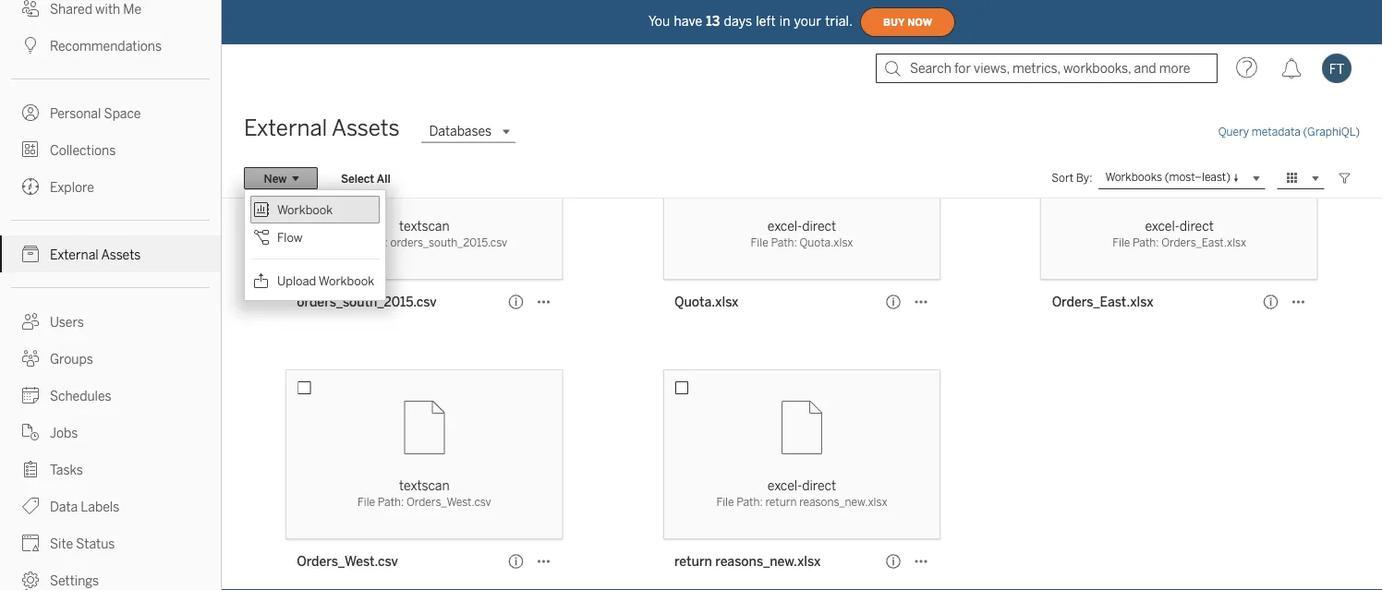 Task type: locate. For each thing, give the bounding box(es) containing it.
1 horizontal spatial quota.xlsx
[[800, 236, 854, 250]]

0 horizontal spatial orders_west.csv
[[297, 554, 398, 569]]

direct
[[803, 219, 837, 234], [1180, 219, 1214, 234], [803, 478, 837, 494]]

direct for orders_east.xlsx
[[1180, 219, 1214, 234]]

textscan
[[399, 219, 450, 234], [399, 478, 450, 494]]

direct inside excel-direct file path: orders_east.xlsx
[[1180, 219, 1214, 234]]

external down the explore at the left top of page
[[50, 247, 99, 263]]

1 vertical spatial orders_east.xlsx
[[1053, 294, 1154, 310]]

textscan file path: orders_south_2015.csv
[[342, 219, 508, 250]]

0 horizontal spatial orders_east.xlsx
[[1053, 294, 1154, 310]]

menu
[[245, 190, 386, 300]]

0 vertical spatial orders_west.csv
[[407, 496, 491, 509]]

0 horizontal spatial assets
[[101, 247, 141, 263]]

excel-direct file path: quota.xlsx
[[751, 219, 854, 250]]

direct inside excel-direct file path: return reasons_new.xlsx
[[803, 478, 837, 494]]

path:
[[362, 236, 388, 250], [771, 236, 798, 250], [1133, 236, 1160, 250], [378, 496, 404, 509], [737, 496, 763, 509]]

sort
[[1052, 171, 1074, 185]]

1 horizontal spatial orders_east.xlsx
[[1162, 236, 1247, 250]]

excel- inside excel-direct file path: orders_east.xlsx
[[1146, 219, 1180, 234]]

file inside excel-direct file path: orders_east.xlsx
[[1113, 236, 1131, 250]]

0 vertical spatial reasons_new.xlsx
[[800, 496, 888, 509]]

external up new popup button
[[244, 115, 327, 141]]

grid view image
[[1285, 170, 1302, 187]]

excel-direct file path: orders_east.xlsx
[[1113, 219, 1247, 250]]

orders_south_2015.csv down upload workbook
[[297, 294, 437, 310]]

assets
[[332, 115, 400, 141], [101, 247, 141, 263]]

reasons_new.xlsx inside excel-direct file path: return reasons_new.xlsx
[[800, 496, 888, 509]]

0 horizontal spatial external assets
[[50, 247, 141, 263]]

textscan inside "textscan file path: orders_west.csv"
[[399, 478, 450, 494]]

all
[[377, 172, 391, 185]]

0 vertical spatial assets
[[332, 115, 400, 141]]

left
[[756, 14, 776, 29]]

return
[[766, 496, 797, 509], [675, 554, 713, 569]]

databases button
[[422, 120, 516, 143]]

0 vertical spatial orders_east.xlsx
[[1162, 236, 1247, 250]]

tasks
[[50, 463, 83, 478]]

file inside excel-direct file path: quota.xlsx
[[751, 236, 769, 250]]

13
[[707, 14, 721, 29]]

have
[[674, 14, 703, 29]]

2 textscan from the top
[[399, 478, 450, 494]]

new button
[[244, 167, 318, 190]]

settings
[[50, 574, 99, 589]]

reasons_new.xlsx
[[800, 496, 888, 509], [716, 554, 821, 569]]

query
[[1219, 125, 1250, 139]]

0 horizontal spatial return
[[675, 554, 713, 569]]

collections link
[[0, 131, 221, 168]]

orders_east.xlsx inside excel-direct file path: orders_east.xlsx
[[1162, 236, 1247, 250]]

return reasons_new.xlsx
[[675, 554, 821, 569]]

0 vertical spatial external
[[244, 115, 327, 141]]

Search for views, metrics, workbooks, and more text field
[[876, 54, 1218, 83]]

orders_south_2015.csv down all
[[391, 236, 508, 250]]

1 horizontal spatial return
[[766, 496, 797, 509]]

external
[[244, 115, 327, 141], [50, 247, 99, 263]]

schedules link
[[0, 377, 221, 414]]

shared with me link
[[0, 0, 221, 27]]

file inside excel-direct file path: return reasons_new.xlsx
[[717, 496, 734, 509]]

space
[[104, 106, 141, 121]]

by:
[[1077, 171, 1093, 185]]

orders_west.csv
[[407, 496, 491, 509], [297, 554, 398, 569]]

0 vertical spatial return
[[766, 496, 797, 509]]

1 textscan from the top
[[399, 219, 450, 234]]

1 horizontal spatial external assets
[[244, 115, 400, 141]]

1 vertical spatial orders_west.csv
[[297, 554, 398, 569]]

buy
[[884, 16, 905, 28]]

file
[[342, 236, 359, 250], [751, 236, 769, 250], [1113, 236, 1131, 250], [358, 496, 375, 509], [717, 496, 734, 509]]

0 vertical spatial textscan
[[399, 219, 450, 234]]

external assets up 'users' link
[[50, 247, 141, 263]]

buy now
[[884, 16, 933, 28]]

1 vertical spatial textscan
[[399, 478, 450, 494]]

select
[[341, 172, 375, 185]]

workbooks (most–least) button
[[1099, 167, 1266, 190]]

upload workbook
[[277, 274, 374, 288]]

status
[[76, 537, 115, 552]]

users link
[[0, 303, 221, 340]]

1 horizontal spatial orders_west.csv
[[407, 496, 491, 509]]

explore
[[50, 180, 94, 195]]

path: inside excel-direct file path: return reasons_new.xlsx
[[737, 496, 763, 509]]

0 vertical spatial quota.xlsx
[[800, 236, 854, 250]]

excel- for orders_east.xlsx
[[1146, 219, 1180, 234]]

you
[[649, 14, 671, 29]]

excel- for quota.xlsx
[[768, 219, 803, 234]]

orders_west.csv inside "textscan file path: orders_west.csv"
[[407, 496, 491, 509]]

schedules
[[50, 389, 111, 404]]

0 horizontal spatial quota.xlsx
[[675, 294, 739, 310]]

textscan for textscan file path: orders_west.csv
[[399, 478, 450, 494]]

users
[[50, 315, 84, 330]]

return inside excel-direct file path: return reasons_new.xlsx
[[766, 496, 797, 509]]

path: inside textscan file path: orders_south_2015.csv
[[362, 236, 388, 250]]

select all
[[341, 172, 391, 185]]

0 vertical spatial workbook
[[277, 202, 333, 217]]

workbook right upload
[[319, 274, 374, 288]]

excel- inside excel-direct file path: return reasons_new.xlsx
[[768, 478, 803, 494]]

menu containing workbook
[[245, 190, 386, 300]]

1 vertical spatial external assets
[[50, 247, 141, 263]]

excel-
[[768, 219, 803, 234], [1146, 219, 1180, 234], [768, 478, 803, 494]]

orders_south_2015.csv
[[391, 236, 508, 250], [297, 294, 437, 310]]

personal space link
[[0, 94, 221, 131]]

your
[[795, 14, 822, 29]]

jobs link
[[0, 414, 221, 451]]

quota.xlsx
[[800, 236, 854, 250], [675, 294, 739, 310]]

1 vertical spatial quota.xlsx
[[675, 294, 739, 310]]

file inside textscan file path: orders_south_2015.csv
[[342, 236, 359, 250]]

groups
[[50, 352, 93, 367]]

buy now button
[[861, 7, 956, 37]]

site status link
[[0, 525, 221, 562]]

workbooks (most–least)
[[1106, 171, 1231, 184]]

0 vertical spatial orders_south_2015.csv
[[391, 236, 508, 250]]

external assets
[[244, 115, 400, 141], [50, 247, 141, 263]]

workbook menu item
[[251, 196, 380, 224]]

0 vertical spatial external assets
[[244, 115, 400, 141]]

excel- inside excel-direct file path: quota.xlsx
[[768, 219, 803, 234]]

direct inside excel-direct file path: quota.xlsx
[[803, 219, 837, 234]]

settings link
[[0, 562, 221, 591]]

databases
[[429, 124, 492, 139]]

assets up 'users' link
[[101, 247, 141, 263]]

trial.
[[826, 14, 853, 29]]

assets up select all
[[332, 115, 400, 141]]

path: inside excel-direct file path: quota.xlsx
[[771, 236, 798, 250]]

path: inside excel-direct file path: orders_east.xlsx
[[1133, 236, 1160, 250]]

orders_east.xlsx
[[1162, 236, 1247, 250], [1053, 294, 1154, 310]]

site
[[50, 537, 73, 552]]

textscan inside textscan file path: orders_south_2015.csv
[[399, 219, 450, 234]]

external assets up the select
[[244, 115, 400, 141]]

collections
[[50, 143, 116, 158]]

textscan file path: orders_west.csv
[[358, 478, 491, 509]]

1 horizontal spatial assets
[[332, 115, 400, 141]]

workbook up flow
[[277, 202, 333, 217]]

workbook
[[277, 202, 333, 217], [319, 274, 374, 288]]

1 vertical spatial external
[[50, 247, 99, 263]]

data labels
[[50, 500, 120, 515]]



Task type: describe. For each thing, give the bounding box(es) containing it.
recommendations
[[50, 38, 162, 54]]

orders_south_2015.csv inside textscan file path: orders_south_2015.csv
[[391, 236, 508, 250]]

path: inside "textscan file path: orders_west.csv"
[[378, 496, 404, 509]]

workbook inside menu item
[[277, 202, 333, 217]]

labels
[[81, 500, 120, 515]]

days
[[724, 14, 753, 29]]

query metadata (graphiql)
[[1219, 125, 1361, 139]]

(graphiql)
[[1304, 125, 1361, 139]]

0 horizontal spatial external
[[50, 247, 99, 263]]

groups link
[[0, 340, 221, 377]]

personal space
[[50, 106, 141, 121]]

excel-direct file path: return reasons_new.xlsx
[[717, 478, 888, 509]]

me
[[123, 1, 142, 17]]

textscan for textscan file path: orders_south_2015.csv
[[399, 219, 450, 234]]

1 vertical spatial orders_south_2015.csv
[[297, 294, 437, 310]]

file for excel-direct file path: return reasons_new.xlsx
[[717, 496, 734, 509]]

1 vertical spatial reasons_new.xlsx
[[716, 554, 821, 569]]

1 vertical spatial assets
[[101, 247, 141, 263]]

explore link
[[0, 168, 221, 205]]

workbooks
[[1106, 171, 1163, 184]]

query metadata (graphiql) link
[[1219, 125, 1361, 139]]

data labels link
[[0, 488, 221, 525]]

personal
[[50, 106, 101, 121]]

file inside "textscan file path: orders_west.csv"
[[358, 496, 375, 509]]

direct for quota.xlsx
[[803, 219, 837, 234]]

shared with me
[[50, 1, 142, 17]]

jobs
[[50, 426, 78, 441]]

file for excel-direct file path: quota.xlsx
[[751, 236, 769, 250]]

in
[[780, 14, 791, 29]]

(most–least)
[[1165, 171, 1231, 184]]

path: for excel-direct file path: return reasons_new.xlsx
[[737, 496, 763, 509]]

select all button
[[329, 167, 403, 190]]

external assets link
[[0, 236, 221, 273]]

file for excel-direct file path: orders_east.xlsx
[[1113, 236, 1131, 250]]

with
[[95, 1, 120, 17]]

you have 13 days left in your trial.
[[649, 14, 853, 29]]

shared
[[50, 1, 92, 17]]

metadata
[[1252, 125, 1301, 139]]

now
[[908, 16, 933, 28]]

recommendations link
[[0, 27, 221, 64]]

upload
[[277, 274, 316, 288]]

flow
[[277, 230, 303, 245]]

1 vertical spatial workbook
[[319, 274, 374, 288]]

new
[[264, 172, 287, 185]]

1 horizontal spatial external
[[244, 115, 327, 141]]

tasks link
[[0, 451, 221, 488]]

1 vertical spatial return
[[675, 554, 713, 569]]

quota.xlsx inside excel-direct file path: quota.xlsx
[[800, 236, 854, 250]]

sort by:
[[1052, 171, 1093, 185]]

path: for excel-direct file path: quota.xlsx
[[771, 236, 798, 250]]

site status
[[50, 537, 115, 552]]

data
[[50, 500, 78, 515]]

path: for excel-direct file path: orders_east.xlsx
[[1133, 236, 1160, 250]]



Task type: vqa. For each thing, say whether or not it's contained in the screenshot.


